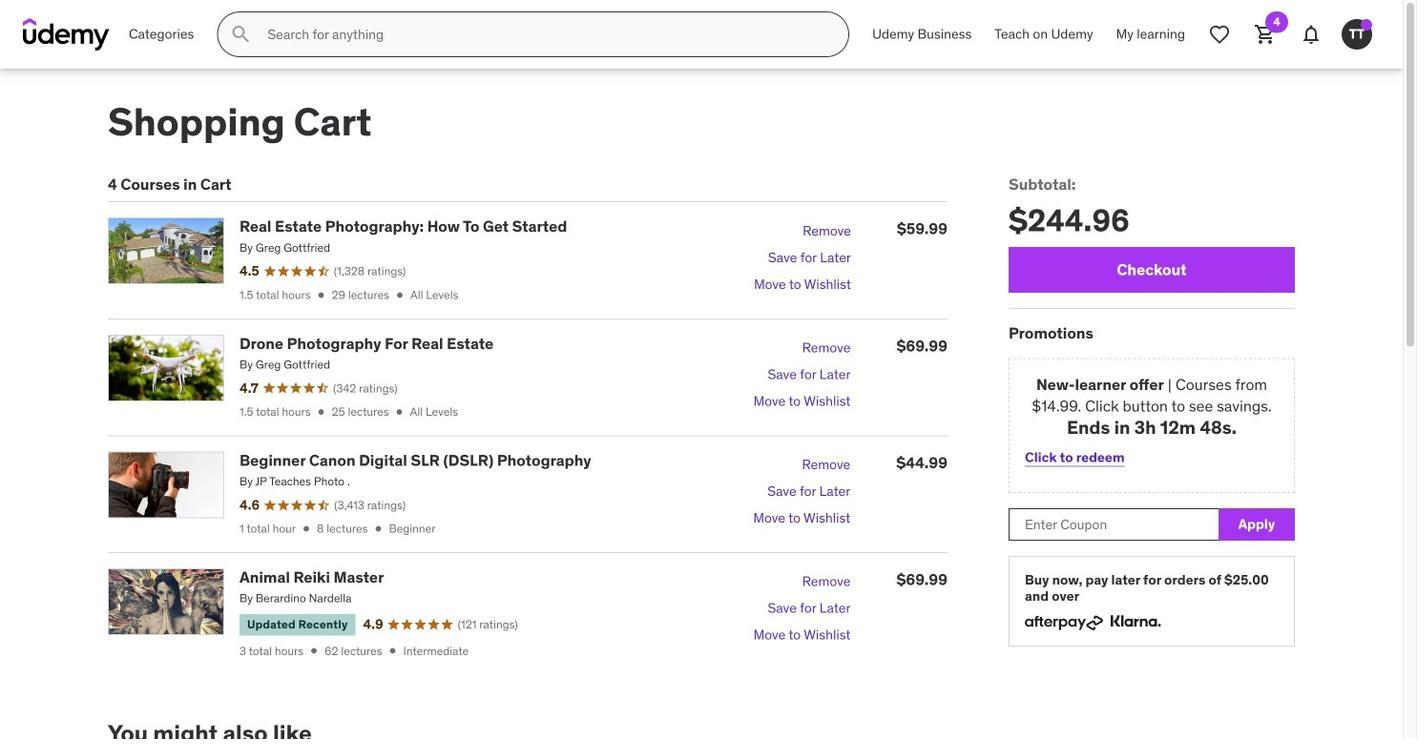 Task type: vqa. For each thing, say whether or not it's contained in the screenshot.
this
no



Task type: describe. For each thing, give the bounding box(es) containing it.
0 vertical spatial xxsmall image
[[315, 289, 328, 302]]

3,413 ratings element
[[334, 498, 406, 514]]

submit search image
[[229, 23, 252, 46]]

notifications image
[[1300, 23, 1323, 46]]

klarna image
[[1111, 612, 1161, 631]]

afterpay image
[[1025, 616, 1103, 631]]

shopping cart with 4 items image
[[1254, 23, 1277, 46]]

wishlist image
[[1208, 23, 1231, 46]]

you have alerts image
[[1361, 19, 1372, 31]]

1,328 ratings element
[[334, 264, 406, 280]]

Enter Coupon text field
[[1009, 509, 1219, 541]]

121 ratings element
[[458, 617, 518, 633]]

2 vertical spatial xxsmall image
[[386, 645, 399, 658]]



Task type: locate. For each thing, give the bounding box(es) containing it.
xxsmall image
[[393, 289, 407, 302], [315, 406, 328, 419], [300, 523, 313, 536], [372, 523, 385, 536], [307, 645, 321, 658]]

udemy image
[[23, 18, 110, 51]]

1 vertical spatial xxsmall image
[[393, 406, 406, 419]]

Search for anything text field
[[264, 18, 826, 51]]

342 ratings element
[[333, 381, 398, 397]]

xxsmall image
[[315, 289, 328, 302], [393, 406, 406, 419], [386, 645, 399, 658]]



